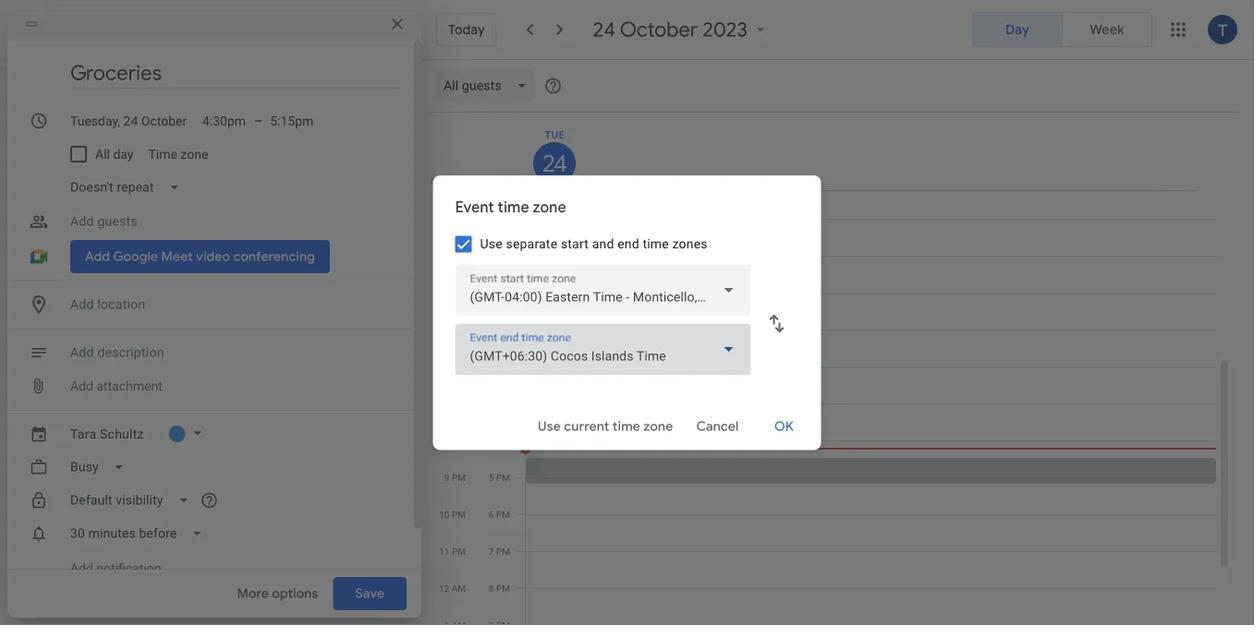 Task type: vqa. For each thing, say whether or not it's contained in the screenshot.
bottom time
yes



Task type: locate. For each thing, give the bounding box(es) containing it.
0 horizontal spatial 2 pm
[[444, 214, 466, 225]]

–
[[254, 113, 263, 129]]

1 horizontal spatial 11
[[483, 250, 494, 262]]

add notification button
[[63, 553, 169, 586]]

and
[[592, 236, 614, 252]]

time right the end
[[643, 236, 669, 252]]

0 horizontal spatial 5
[[444, 324, 450, 336]]

2 horizontal spatial time
[[643, 236, 669, 252]]

0 horizontal spatial 6
[[444, 361, 450, 372]]

1 vertical spatial 10
[[439, 509, 450, 520]]

1 horizontal spatial 5
[[489, 472, 494, 483]]

add attachment button
[[63, 370, 170, 403]]

12 right 4 pm
[[484, 287, 494, 299]]

add attachment
[[70, 379, 162, 394]]

0 vertical spatial am
[[496, 214, 510, 225]]

1 horizontal spatial use
[[538, 418, 561, 434]]

time
[[498, 198, 529, 217], [643, 236, 669, 252], [613, 418, 641, 434]]

am
[[496, 214, 510, 225], [496, 250, 510, 262], [452, 583, 466, 594]]

column header
[[525, 113, 1217, 190]]

zone
[[181, 147, 208, 162], [533, 198, 566, 217], [644, 418, 673, 434]]

8
[[489, 583, 494, 594]]

add notification
[[70, 561, 161, 577]]

10 down 9
[[439, 509, 450, 520]]

time right current at the left bottom
[[613, 418, 641, 434]]

pm down 4 pm
[[452, 361, 466, 372]]

2023
[[703, 17, 748, 43]]

2 vertical spatial zone
[[644, 418, 673, 434]]

11
[[483, 250, 494, 262], [439, 546, 450, 557]]

grid
[[429, 113, 1232, 626]]

am left 8
[[452, 583, 466, 594]]

6 down 4
[[444, 361, 450, 372]]

1 horizontal spatial 2
[[489, 361, 494, 372]]

12 for 12 am
[[439, 583, 449, 594]]

to element
[[254, 113, 263, 129]]

0 vertical spatial 11
[[483, 250, 494, 262]]

0 vertical spatial 6 pm
[[444, 361, 466, 372]]

use
[[480, 236, 503, 252], [538, 418, 561, 434]]

ok button
[[755, 404, 814, 449]]

1 vertical spatial use
[[538, 418, 561, 434]]

add inside add notification button
[[70, 561, 93, 577]]

zones
[[672, 236, 708, 252]]

11 up 12 am on the bottom of the page
[[439, 546, 450, 557]]

None field
[[455, 265, 751, 316], [455, 324, 751, 375], [455, 265, 751, 316], [455, 324, 751, 375]]

2 left event
[[444, 214, 450, 225]]

use inside button
[[538, 418, 561, 434]]

all
[[95, 147, 110, 162]]

0 vertical spatial zone
[[181, 147, 208, 162]]

1 vertical spatial 5
[[489, 472, 494, 483]]

5 right 9 pm
[[489, 472, 494, 483]]

1 vertical spatial 2
[[489, 361, 494, 372]]

6 pm up 7 pm
[[489, 509, 510, 520]]

5 down 4
[[444, 324, 450, 336]]

1 vertical spatial 11
[[439, 546, 450, 557]]

24 october 2023 button
[[586, 17, 778, 43]]

0 vertical spatial add
[[70, 379, 93, 394]]

1 horizontal spatial time
[[613, 418, 641, 434]]

pm right 4
[[452, 287, 466, 299]]

6 up 7
[[489, 509, 494, 520]]

8 pm
[[489, 583, 510, 594]]

2 pm up 3 pm
[[444, 214, 466, 225]]

event time zone dialog
[[433, 175, 821, 450]]

0 vertical spatial 2
[[444, 214, 450, 225]]

day
[[1006, 21, 1030, 37]]

1
[[489, 324, 494, 336]]

11 for 11 pm
[[439, 546, 450, 557]]

end
[[618, 236, 639, 252]]

1 horizontal spatial zone
[[533, 198, 566, 217]]

today button
[[436, 13, 497, 46]]

0 horizontal spatial 5 pm
[[444, 324, 466, 336]]

2 horizontal spatial zone
[[644, 418, 673, 434]]

0 horizontal spatial 12
[[439, 583, 449, 594]]

time down "jot"
[[498, 198, 529, 217]]

am for 10 am
[[496, 214, 510, 225]]

pm right 9 pm
[[496, 472, 510, 483]]

separate
[[506, 236, 558, 252]]

current
[[564, 418, 610, 434]]

add inside add attachment button
[[70, 379, 93, 394]]

2 pm down 1 pm
[[489, 361, 510, 372]]

0 vertical spatial 5
[[444, 324, 450, 336]]

time zone button
[[141, 138, 216, 171]]

add left notification
[[70, 561, 93, 577]]

time zone
[[148, 147, 208, 162]]

all day
[[95, 147, 133, 162]]

0 vertical spatial use
[[480, 236, 503, 252]]

cancel
[[696, 418, 739, 434]]

1 vertical spatial 12
[[439, 583, 449, 594]]

0 horizontal spatial time
[[498, 198, 529, 217]]

1 vertical spatial am
[[496, 250, 510, 262]]

attachment
[[96, 379, 162, 394]]

10
[[483, 214, 494, 225], [439, 509, 450, 520]]

2
[[444, 214, 450, 225], [489, 361, 494, 372]]

1 horizontal spatial 2 pm
[[489, 361, 510, 372]]

use left current at the left bottom
[[538, 418, 561, 434]]

1 horizontal spatial 6 pm
[[489, 509, 510, 520]]

1 horizontal spatial 12
[[484, 287, 494, 299]]

Week radio
[[1062, 12, 1153, 47]]

add
[[70, 379, 93, 394], [70, 561, 93, 577]]

0 vertical spatial 12
[[484, 287, 494, 299]]

zone inside button
[[644, 418, 673, 434]]

0 horizontal spatial use
[[480, 236, 503, 252]]

11 right 3 pm
[[483, 250, 494, 262]]

2 vertical spatial time
[[613, 418, 641, 434]]

zone left cancel
[[644, 418, 673, 434]]

24
[[593, 17, 616, 43]]

1 vertical spatial add
[[70, 561, 93, 577]]

6 pm down 4 pm
[[444, 361, 466, 372]]

option group containing day
[[972, 12, 1153, 47]]

2 down the 1
[[489, 361, 494, 372]]

pm up 3 pm
[[452, 214, 466, 225]]

zone inside "button"
[[181, 147, 208, 162]]

2 pm
[[444, 214, 466, 225], [489, 361, 510, 372]]

Day radio
[[972, 12, 1063, 47]]

6
[[444, 361, 450, 372], [489, 509, 494, 520]]

pm right 3
[[452, 250, 466, 262]]

option group
[[972, 12, 1153, 47]]

zone up separate
[[533, 198, 566, 217]]

1 vertical spatial 5 pm
[[489, 472, 510, 483]]

pm
[[452, 214, 466, 225], [452, 250, 466, 262], [452, 287, 466, 299], [496, 287, 510, 299], [452, 324, 466, 336], [496, 324, 510, 336], [452, 361, 466, 372], [496, 361, 510, 372], [452, 472, 466, 483], [496, 472, 510, 483], [452, 509, 466, 520], [496, 509, 510, 520], [452, 546, 466, 557], [496, 546, 510, 557], [496, 583, 510, 594]]

5
[[444, 324, 450, 336], [489, 472, 494, 483]]

11 am
[[483, 250, 510, 262]]

pm right 9
[[452, 472, 466, 483]]

1 horizontal spatial 6
[[489, 509, 494, 520]]

am right event
[[496, 214, 510, 225]]

1 pm
[[489, 324, 510, 336]]

10 up 11 am
[[483, 214, 494, 225]]

pm down 9 pm
[[452, 509, 466, 520]]

cancel button
[[688, 404, 747, 449]]

pm left 7
[[452, 546, 466, 557]]

12 down 11 pm
[[439, 583, 449, 594]]

1 horizontal spatial 5 pm
[[489, 472, 510, 483]]

0 horizontal spatial zone
[[181, 147, 208, 162]]

10 am
[[483, 214, 510, 225]]

zone right time
[[181, 147, 208, 162]]

pm up 1 pm
[[496, 287, 510, 299]]

24 october 2023
[[593, 17, 748, 43]]

2 add from the top
[[70, 561, 93, 577]]

5 pm left the 1
[[444, 324, 466, 336]]

ok
[[774, 418, 794, 434]]

10 for 10 am
[[483, 214, 494, 225]]

1 vertical spatial 2 pm
[[489, 361, 510, 372]]

tara schultz
[[70, 427, 144, 442]]

start
[[561, 236, 589, 252]]

0 horizontal spatial 6 pm
[[444, 361, 466, 372]]

1 add from the top
[[70, 379, 93, 394]]

am up 12 pm
[[496, 250, 510, 262]]

7 pm
[[489, 546, 510, 557]]

0 vertical spatial time
[[498, 198, 529, 217]]

use separate start and end time zones
[[480, 236, 708, 252]]

2 vertical spatial am
[[452, 583, 466, 594]]

0 horizontal spatial 2
[[444, 214, 450, 225]]

12
[[484, 287, 494, 299], [439, 583, 449, 594]]

use down 10 am
[[480, 236, 503, 252]]

0 vertical spatial 6
[[444, 361, 450, 372]]

5 pm right 9 pm
[[489, 472, 510, 483]]

1 horizontal spatial 10
[[483, 214, 494, 225]]

0 vertical spatial 10
[[483, 214, 494, 225]]

6 pm
[[444, 361, 466, 372], [489, 509, 510, 520]]

0 horizontal spatial 10
[[439, 509, 450, 520]]

add left attachment at left bottom
[[70, 379, 93, 394]]

0 horizontal spatial 11
[[439, 546, 450, 557]]

5 pm
[[444, 324, 466, 336], [489, 472, 510, 483]]



Task type: describe. For each thing, give the bounding box(es) containing it.
week
[[1090, 21, 1125, 37]]

11 pm
[[439, 546, 466, 557]]

1 vertical spatial zone
[[533, 198, 566, 217]]

1 vertical spatial 6
[[489, 509, 494, 520]]

9 pm
[[444, 472, 466, 483]]

notification
[[96, 561, 161, 577]]

pm down 1 pm
[[496, 361, 510, 372]]

gmt+00
[[430, 176, 466, 187]]

pm right the 1
[[496, 324, 510, 336]]

3
[[444, 250, 450, 262]]

am for 11 am
[[496, 250, 510, 262]]

Add title text field
[[70, 59, 399, 87]]

11 for 11 am
[[483, 250, 494, 262]]

0 vertical spatial 5 pm
[[444, 324, 466, 336]]

october
[[620, 17, 698, 43]]

9
[[444, 472, 450, 483]]

4
[[444, 287, 450, 299]]

tara
[[70, 427, 96, 442]]

grid containing gmt+00
[[429, 113, 1232, 626]]

swap time zones image
[[766, 313, 788, 335]]

add for add notification
[[70, 561, 93, 577]]

0 vertical spatial 2 pm
[[444, 214, 466, 225]]

use current time zone button
[[531, 404, 681, 449]]

3 pm
[[444, 250, 466, 262]]

12 for 12 pm
[[484, 287, 494, 299]]

use for use separate start and end time zones
[[480, 236, 503, 252]]

12 am
[[439, 583, 466, 594]]

add for add attachment
[[70, 379, 93, 394]]

day
[[113, 147, 133, 162]]

12 pm
[[484, 287, 510, 299]]

10 for 10 pm
[[439, 509, 450, 520]]

10 pm
[[439, 509, 466, 520]]

1 vertical spatial time
[[643, 236, 669, 252]]

schultz
[[100, 427, 144, 442]]

pm left the 1
[[452, 324, 466, 336]]

today
[[448, 21, 485, 38]]

event
[[455, 198, 494, 217]]

am for 12 am
[[452, 583, 466, 594]]

jot
[[501, 176, 511, 187]]

pm right 8
[[496, 583, 510, 594]]

pm up 7 pm
[[496, 509, 510, 520]]

time
[[148, 147, 177, 162]]

7
[[489, 546, 494, 557]]

1 vertical spatial 6 pm
[[489, 509, 510, 520]]

use for use current time zone
[[538, 418, 561, 434]]

pm right 7
[[496, 546, 510, 557]]

time inside button
[[613, 418, 641, 434]]

4 pm
[[444, 287, 466, 299]]

event time zone
[[455, 198, 566, 217]]

use current time zone
[[538, 418, 673, 434]]



